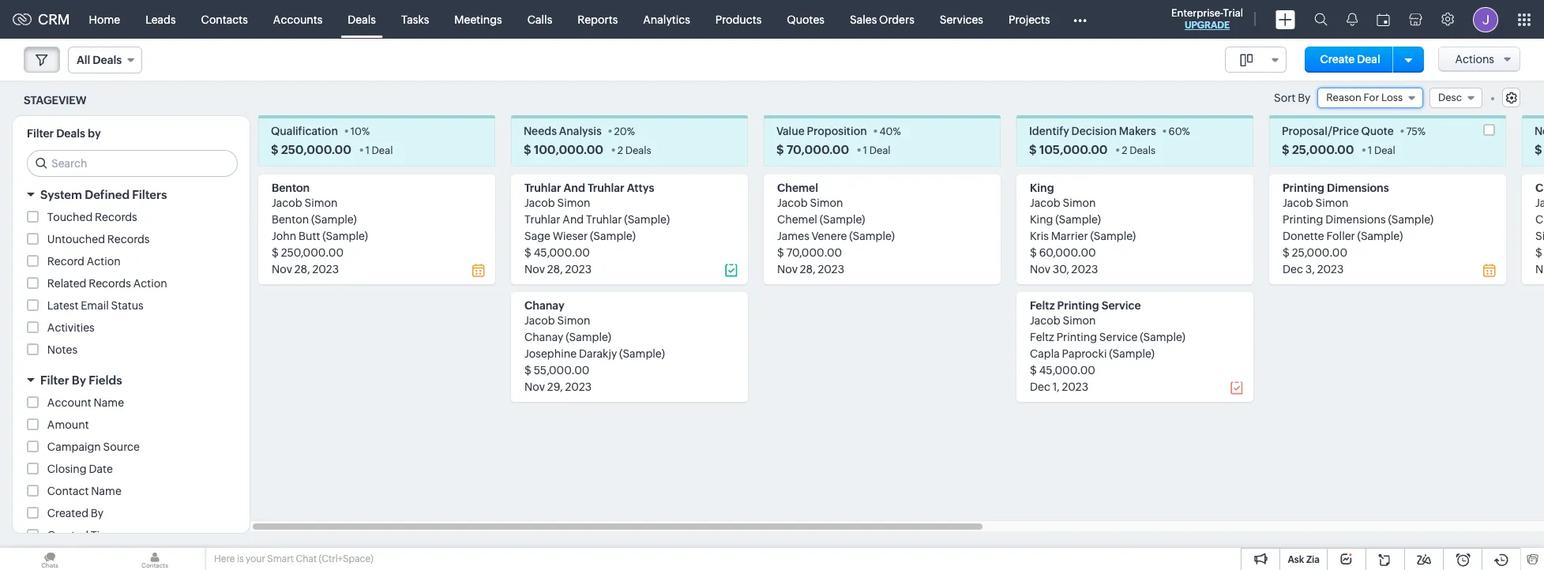 Task type: vqa. For each thing, say whether or not it's contained in the screenshot.
logo in the top of the page
no



Task type: locate. For each thing, give the bounding box(es) containing it.
products
[[716, 13, 762, 26]]

0 vertical spatial name
[[94, 397, 124, 410]]

1 horizontal spatial 2 deals
[[1122, 145, 1156, 157]]

2 1 deal from the left
[[863, 145, 891, 157]]

chemel (sample) link
[[778, 214, 866, 226]]

(sample) up kris marrier (sample) link at the top right of the page
[[1056, 214, 1101, 226]]

value proposition
[[777, 125, 867, 138]]

$ down sage
[[525, 247, 532, 259]]

simon inside 'chanay jacob simon chanay (sample) josephine darakjy (sample) $ 55,000.00 nov 29, 2023'
[[557, 315, 591, 327]]

(sample) right venere
[[850, 230, 895, 243]]

crm link
[[13, 11, 70, 28]]

$ up no
[[1536, 247, 1543, 259]]

% for $ 250,000.00
[[362, 126, 370, 138]]

2023 down venere
[[818, 263, 845, 276]]

0 horizontal spatial dec
[[1030, 381, 1051, 394]]

by up account name
[[72, 374, 86, 387]]

1 horizontal spatial 45,000.00
[[1040, 364, 1096, 377]]

0 vertical spatial 25,000.00
[[1293, 143, 1355, 157]]

0 vertical spatial ch
[[1536, 182, 1545, 195]]

jacob inside 'chanay jacob simon chanay (sample) josephine darakjy (sample) $ 55,000.00 nov 29, 2023'
[[525, 315, 555, 327]]

1 horizontal spatial by
[[91, 508, 104, 520]]

nov inside king jacob simon king (sample) kris marrier (sample) $ 60,000.00 nov 30, 2023
[[1030, 263, 1051, 276]]

deal inside button
[[1358, 53, 1381, 66]]

0 vertical spatial by
[[1298, 92, 1311, 104]]

2023 right 30,
[[1072, 263, 1099, 276]]

simon inside king jacob simon king (sample) kris marrier (sample) $ 60,000.00 nov 30, 2023
[[1063, 197, 1096, 210]]

system defined filters
[[40, 188, 167, 202]]

2
[[618, 145, 623, 157], [1122, 145, 1128, 157]]

paprocki
[[1062, 348, 1107, 361]]

250,000.00 inside benton jacob simon benton (sample) john butt (sample) $ 250,000.00 nov 28, 2023
[[281, 247, 344, 259]]

0 vertical spatial chemel
[[778, 182, 819, 195]]

1 deal for $ 250,000.00
[[366, 145, 393, 157]]

1 vertical spatial chanay
[[525, 331, 564, 344]]

2 1 from the left
[[863, 145, 868, 157]]

1 horizontal spatial 2
[[1122, 145, 1128, 157]]

60,000.00
[[1040, 247, 1096, 259]]

1 vertical spatial 25,000.00
[[1292, 247, 1348, 259]]

1 deal for $ 25,000.00
[[1369, 145, 1396, 157]]

(sample) down feltz printing service (sample) link
[[1110, 348, 1155, 361]]

records
[[95, 211, 137, 224], [107, 233, 150, 246], [89, 278, 131, 290]]

signals element
[[1338, 0, 1368, 39]]

ch ja ch si $  no
[[1536, 182, 1545, 276]]

actions
[[1456, 53, 1495, 66]]

2 vertical spatial by
[[91, 508, 104, 520]]

and up wieser
[[563, 214, 584, 226]]

ch up ja
[[1536, 182, 1545, 195]]

deals right all
[[93, 54, 122, 66]]

1 horizontal spatial action
[[133, 278, 167, 290]]

contacts image
[[105, 548, 205, 570]]

28, down 'james'
[[800, 263, 816, 276]]

by for sort
[[1298, 92, 1311, 104]]

dimensions up donette foller (sample) link
[[1326, 214, 1386, 226]]

(sample)
[[311, 214, 357, 226], [624, 214, 670, 226], [820, 214, 866, 226], [1056, 214, 1101, 226], [1389, 214, 1434, 226], [323, 230, 368, 243], [590, 230, 636, 243], [850, 230, 895, 243], [1091, 230, 1136, 243], [1358, 230, 1404, 243], [566, 331, 612, 344], [1140, 331, 1186, 344], [620, 348, 665, 361], [1110, 348, 1155, 361]]

quote
[[1362, 125, 1394, 138]]

2023 down john butt (sample) link
[[312, 263, 339, 276]]

chanay up the josephine on the left bottom of the page
[[525, 331, 564, 344]]

0 vertical spatial 250,000.00
[[281, 143, 352, 157]]

record action
[[47, 255, 121, 268]]

chanay up "chanay (sample)" link
[[525, 300, 565, 312]]

1 2 from the left
[[618, 145, 623, 157]]

1 vertical spatial 45,000.00
[[1040, 364, 1096, 377]]

smart
[[267, 554, 294, 565]]

jacob inside printing dimensions jacob simon printing dimensions (sample) donette foller (sample) $ 25,000.00 dec 3, 2023
[[1283, 197, 1314, 210]]

feltz down 30,
[[1030, 300, 1055, 312]]

deal down 40
[[870, 145, 891, 157]]

All Deals field
[[68, 47, 142, 73]]

0 vertical spatial dec
[[1283, 263, 1304, 276]]

services link
[[927, 0, 996, 38]]

1 vertical spatial ch link
[[1536, 214, 1545, 226]]

filter up the account
[[40, 374, 69, 387]]

1 vertical spatial and
[[563, 214, 584, 226]]

filters
[[132, 188, 167, 202]]

1 down quote
[[1369, 145, 1373, 157]]

28, down wieser
[[547, 263, 563, 276]]

$ inside feltz printing service jacob simon feltz printing service (sample) capla paprocki (sample) $ 45,000.00 dec 1, 2023
[[1030, 364, 1037, 377]]

1 vertical spatial by
[[72, 374, 86, 387]]

jacob down chemel link
[[778, 197, 808, 210]]

1 for 250,000.00
[[366, 145, 370, 157]]

leads link
[[133, 0, 189, 38]]

0 horizontal spatial 1 deal
[[366, 145, 393, 157]]

records up latest email status
[[89, 278, 131, 290]]

feltz printing service link
[[1030, 300, 1141, 312]]

king link
[[1030, 182, 1054, 195]]

2 28, from the left
[[547, 263, 563, 276]]

1 deal
[[366, 145, 393, 157], [863, 145, 891, 157], [1369, 145, 1396, 157]]

fields
[[89, 374, 122, 387]]

created down contact
[[47, 508, 89, 520]]

2 for 100,000.00
[[618, 145, 623, 157]]

3 1 from the left
[[1369, 145, 1373, 157]]

0 vertical spatial king
[[1030, 182, 1054, 195]]

2023 right 29,
[[565, 381, 592, 394]]

created for created by
[[47, 508, 89, 520]]

jacob up donette
[[1283, 197, 1314, 210]]

name down date
[[91, 485, 122, 498]]

benton up benton (sample) link
[[272, 182, 310, 195]]

1 down proposition
[[863, 145, 868, 157]]

28, inside chemel jacob simon chemel (sample) james venere (sample) $ 70,000.00 nov 28, 2023
[[800, 263, 816, 276]]

$ down donette
[[1283, 247, 1290, 259]]

3 1 deal from the left
[[1369, 145, 1396, 157]]

1 ch from the top
[[1536, 182, 1545, 195]]

0 vertical spatial action
[[87, 255, 121, 268]]

$ inside "ne $"
[[1535, 143, 1543, 157]]

dimensions up printing dimensions (sample) "link"
[[1328, 182, 1390, 195]]

$ inside benton jacob simon benton (sample) john butt (sample) $ 250,000.00 nov 28, 2023
[[272, 247, 279, 259]]

kris marrier (sample) link
[[1030, 230, 1136, 243]]

25,000.00 up 3,
[[1292, 247, 1348, 259]]

analytics link
[[631, 0, 703, 38]]

simon inside printing dimensions jacob simon printing dimensions (sample) donette foller (sample) $ 25,000.00 dec 3, 2023
[[1316, 197, 1349, 210]]

enterprise-trial upgrade
[[1172, 7, 1244, 31]]

0 vertical spatial dimensions
[[1328, 182, 1390, 195]]

0 vertical spatial filter
[[27, 127, 54, 140]]

jacob inside benton jacob simon benton (sample) john butt (sample) $ 250,000.00 nov 28, 2023
[[272, 197, 302, 210]]

(ctrl+space)
[[319, 554, 374, 565]]

status
[[111, 300, 144, 312]]

2 ch from the top
[[1536, 214, 1545, 226]]

closing date
[[47, 463, 113, 476]]

service up 'capla paprocki (sample)' "link"
[[1100, 331, 1138, 344]]

%
[[362, 126, 370, 138], [627, 126, 635, 138], [893, 126, 901, 138], [1183, 126, 1191, 138], [1418, 126, 1426, 138]]

$ inside printing dimensions jacob simon printing dimensions (sample) donette foller (sample) $ 25,000.00 dec 3, 2023
[[1283, 247, 1290, 259]]

1 chemel from the top
[[778, 182, 819, 195]]

simon down printing dimensions link
[[1316, 197, 1349, 210]]

None field
[[1225, 47, 1287, 73]]

0 vertical spatial 70,000.00
[[787, 143, 850, 157]]

1 vertical spatial dimensions
[[1326, 214, 1386, 226]]

2 2 deals from the left
[[1122, 145, 1156, 157]]

1 horizontal spatial 1 deal
[[863, 145, 891, 157]]

1
[[366, 145, 370, 157], [863, 145, 868, 157], [1369, 145, 1373, 157]]

1 vertical spatial dec
[[1030, 381, 1051, 394]]

0 horizontal spatial 1
[[366, 145, 370, 157]]

home
[[89, 13, 120, 26]]

jacob down chanay link
[[525, 315, 555, 327]]

name for account name
[[94, 397, 124, 410]]

70,000.00 down venere
[[787, 247, 842, 259]]

jacob inside chemel jacob simon chemel (sample) james venere (sample) $ 70,000.00 nov 28, 2023
[[778, 197, 808, 210]]

25,000.00 inside printing dimensions jacob simon printing dimensions (sample) donette foller (sample) $ 25,000.00 dec 3, 2023
[[1292, 247, 1348, 259]]

2 2 from the left
[[1122, 145, 1128, 157]]

1 for 25,000.00
[[1369, 145, 1373, 157]]

0 vertical spatial ch link
[[1536, 182, 1545, 195]]

identify decision makers
[[1030, 125, 1157, 138]]

28, for $ 250,000.00
[[295, 263, 310, 276]]

untouched
[[47, 233, 105, 246]]

james venere (sample) link
[[778, 230, 895, 243]]

0 horizontal spatial 28,
[[295, 263, 310, 276]]

4 % from the left
[[1183, 126, 1191, 138]]

by
[[88, 127, 101, 140]]

proposal/price
[[1282, 125, 1360, 138]]

deals inside "link"
[[348, 13, 376, 26]]

jacob inside feltz printing service jacob simon feltz printing service (sample) capla paprocki (sample) $ 45,000.00 dec 1, 2023
[[1030, 315, 1061, 327]]

and down 100,000.00 at left top
[[564, 182, 585, 195]]

100,000.00
[[534, 143, 604, 157]]

$ down identify
[[1030, 143, 1037, 157]]

2 horizontal spatial 28,
[[800, 263, 816, 276]]

2023 right 3,
[[1318, 263, 1344, 276]]

(sample) right marrier
[[1091, 230, 1136, 243]]

dec left 1,
[[1030, 381, 1051, 394]]

filter
[[27, 127, 54, 140], [40, 374, 69, 387]]

% right quote
[[1418, 126, 1426, 138]]

value
[[777, 125, 805, 138]]

(sample) right darakjy
[[620, 348, 665, 361]]

truhlar and truhlar (sample) link
[[525, 214, 670, 226]]

1 250,000.00 from the top
[[281, 143, 352, 157]]

$ down the josephine on the left bottom of the page
[[525, 364, 532, 377]]

action up status
[[133, 278, 167, 290]]

0 vertical spatial 45,000.00
[[534, 247, 590, 259]]

services
[[940, 13, 984, 26]]

$ down proposal/price
[[1282, 143, 1290, 157]]

1 28, from the left
[[295, 263, 310, 276]]

touched
[[47, 211, 93, 224]]

simon down truhlar and truhlar attys link at the top
[[557, 197, 591, 210]]

here is your smart chat (ctrl+space)
[[214, 554, 374, 565]]

28, inside truhlar and truhlar attys jacob simon truhlar and truhlar (sample) sage wieser (sample) $ 45,000.00 nov 28, 2023
[[547, 263, 563, 276]]

1 vertical spatial ch
[[1536, 214, 1545, 226]]

by inside "dropdown button"
[[72, 374, 86, 387]]

2 feltz from the top
[[1030, 331, 1055, 344]]

1 vertical spatial king
[[1030, 214, 1054, 226]]

25,000.00
[[1293, 143, 1355, 157], [1292, 247, 1348, 259]]

$ down 'james'
[[778, 247, 784, 259]]

jacob down king link
[[1030, 197, 1061, 210]]

2 horizontal spatial 1
[[1369, 145, 1373, 157]]

by right sort
[[1298, 92, 1311, 104]]

deal down quote
[[1375, 145, 1396, 157]]

250,000.00 down 'butt'
[[281, 247, 344, 259]]

stageview
[[24, 94, 86, 106]]

filter for filter by fields
[[40, 374, 69, 387]]

0 horizontal spatial 2
[[618, 145, 623, 157]]

donette
[[1283, 230, 1325, 243]]

2 horizontal spatial by
[[1298, 92, 1311, 104]]

simon inside feltz printing service jacob simon feltz printing service (sample) capla paprocki (sample) $ 45,000.00 dec 1, 2023
[[1063, 315, 1096, 327]]

1 vertical spatial name
[[91, 485, 122, 498]]

30,
[[1053, 263, 1070, 276]]

1 vertical spatial 70,000.00
[[787, 247, 842, 259]]

% right proposition
[[893, 126, 901, 138]]

ch up si
[[1536, 214, 1545, 226]]

28, inside benton jacob simon benton (sample) john butt (sample) $ 250,000.00 nov 28, 2023
[[295, 263, 310, 276]]

desc
[[1439, 92, 1463, 104]]

deal
[[1358, 53, 1381, 66], [372, 145, 393, 157], [870, 145, 891, 157], [1375, 145, 1396, 157]]

1 vertical spatial feltz
[[1030, 331, 1055, 344]]

deals left tasks link
[[348, 13, 376, 26]]

% right qualification
[[362, 126, 370, 138]]

capla paprocki (sample) link
[[1030, 348, 1155, 361]]

create
[[1321, 53, 1355, 66]]

1 feltz from the top
[[1030, 300, 1055, 312]]

2 % from the left
[[627, 126, 635, 138]]

simon
[[305, 197, 338, 210], [557, 197, 591, 210], [810, 197, 844, 210], [1063, 197, 1096, 210], [1316, 197, 1349, 210], [557, 315, 591, 327], [1063, 315, 1096, 327]]

simon up chemel (sample) link
[[810, 197, 844, 210]]

printing dimensions (sample) link
[[1283, 214, 1434, 226]]

2023 inside benton jacob simon benton (sample) john butt (sample) $ 250,000.00 nov 28, 2023
[[312, 263, 339, 276]]

2 deals down 'makers'
[[1122, 145, 1156, 157]]

campaign source
[[47, 441, 140, 454]]

(sample) down "attys"
[[624, 214, 670, 226]]

simon inside benton jacob simon benton (sample) john butt (sample) $ 250,000.00 nov 28, 2023
[[305, 197, 338, 210]]

2 deals down 20 %
[[618, 145, 652, 157]]

needs analysis
[[524, 125, 602, 138]]

3 % from the left
[[893, 126, 901, 138]]

profile element
[[1464, 0, 1508, 38]]

nov down 'john'
[[272, 263, 292, 276]]

1 vertical spatial filter
[[40, 374, 69, 387]]

10 %
[[351, 126, 370, 138]]

0 horizontal spatial by
[[72, 374, 86, 387]]

system
[[40, 188, 82, 202]]

$ down 'kris'
[[1030, 247, 1037, 259]]

2 deals for $ 105,000.00
[[1122, 145, 1156, 157]]

2 25,000.00 from the top
[[1292, 247, 1348, 259]]

2 250,000.00 from the top
[[281, 247, 344, 259]]

2 down 'makers'
[[1122, 145, 1128, 157]]

2 horizontal spatial 1 deal
[[1369, 145, 1396, 157]]

2 deals for $ 100,000.00
[[618, 145, 652, 157]]

jacob inside truhlar and truhlar attys jacob simon truhlar and truhlar (sample) sage wieser (sample) $ 45,000.00 nov 28, 2023
[[525, 197, 555, 210]]

records for related
[[89, 278, 131, 290]]

size image
[[1240, 53, 1253, 67]]

created by
[[47, 508, 104, 520]]

no
[[1536, 263, 1545, 276]]

activities
[[47, 322, 95, 334]]

1 1 from the left
[[366, 145, 370, 157]]

nov down sage
[[525, 263, 545, 276]]

0 vertical spatial benton
[[272, 182, 310, 195]]

name down fields
[[94, 397, 124, 410]]

simon up benton (sample) link
[[305, 197, 338, 210]]

signals image
[[1347, 13, 1358, 26]]

account
[[47, 397, 91, 410]]

Search text field
[[28, 151, 237, 176]]

45,000.00 inside truhlar and truhlar attys jacob simon truhlar and truhlar (sample) sage wieser (sample) $ 45,000.00 nov 28, 2023
[[534, 247, 590, 259]]

wieser
[[553, 230, 588, 243]]

1 vertical spatial records
[[107, 233, 150, 246]]

0 vertical spatial records
[[95, 211, 137, 224]]

1 ch link from the top
[[1536, 182, 1545, 195]]

reason
[[1327, 92, 1362, 104]]

2023 down 'sage wieser (sample)' link at the left of page
[[565, 263, 592, 276]]

created
[[47, 508, 89, 520], [47, 530, 89, 542]]

printing down $ 25,000.00
[[1283, 182, 1325, 195]]

search element
[[1305, 0, 1338, 39]]

1 1 deal from the left
[[366, 145, 393, 157]]

feltz printing service (sample) link
[[1030, 331, 1186, 344]]

records down touched records
[[107, 233, 150, 246]]

$ down ne
[[1535, 143, 1543, 157]]

name for contact name
[[91, 485, 122, 498]]

nov inside chemel jacob simon chemel (sample) james venere (sample) $ 70,000.00 nov 28, 2023
[[778, 263, 798, 276]]

simon up "chanay (sample)" link
[[557, 315, 591, 327]]

2 for 105,000.00
[[1122, 145, 1128, 157]]

nov for benton jacob simon benton (sample) john butt (sample) $ 250,000.00 nov 28, 2023
[[272, 263, 292, 276]]

nov inside benton jacob simon benton (sample) john butt (sample) $ 250,000.00 nov 28, 2023
[[272, 263, 292, 276]]

0 horizontal spatial 2 deals
[[618, 145, 652, 157]]

1 created from the top
[[47, 508, 89, 520]]

1 king from the top
[[1030, 182, 1054, 195]]

1 vertical spatial benton
[[272, 214, 309, 226]]

nov inside 'chanay jacob simon chanay (sample) josephine darakjy (sample) $ 55,000.00 nov 29, 2023'
[[525, 381, 545, 394]]

0 horizontal spatial 45,000.00
[[534, 247, 590, 259]]

truhlar down $ 100,000.00
[[525, 182, 561, 195]]

by for filter
[[72, 374, 86, 387]]

2 70,000.00 from the top
[[787, 247, 842, 259]]

sort by
[[1274, 92, 1311, 104]]

0 vertical spatial created
[[47, 508, 89, 520]]

1 down 10 %
[[366, 145, 370, 157]]

proposition
[[807, 125, 867, 138]]

upgrade
[[1185, 20, 1230, 31]]

related
[[47, 278, 86, 290]]

1 vertical spatial 250,000.00
[[281, 247, 344, 259]]

benton up 'john'
[[272, 214, 309, 226]]

created for created time
[[47, 530, 89, 542]]

1 deal down quote
[[1369, 145, 1396, 157]]

benton link
[[272, 182, 310, 195]]

2 ch link from the top
[[1536, 214, 1545, 226]]

chemel up 'james'
[[778, 214, 818, 226]]

70,000.00 down value proposition
[[787, 143, 850, 157]]

create menu element
[[1267, 0, 1305, 38]]

nov left 29,
[[525, 381, 545, 394]]

40 %
[[880, 126, 901, 138]]

chemel up chemel (sample) link
[[778, 182, 819, 195]]

simon up king (sample) link
[[1063, 197, 1096, 210]]

king up 'kris'
[[1030, 214, 1054, 226]]

1 vertical spatial created
[[47, 530, 89, 542]]

filter for filter deals by
[[27, 127, 54, 140]]

45,000.00 up 1,
[[1040, 364, 1096, 377]]

1 2 deals from the left
[[618, 145, 652, 157]]

1 vertical spatial chemel
[[778, 214, 818, 226]]

ch link
[[1536, 182, 1545, 195], [1536, 214, 1545, 226]]

1 horizontal spatial 28,
[[547, 263, 563, 276]]

3 28, from the left
[[800, 263, 816, 276]]

deal right $ 250,000.00
[[372, 145, 393, 157]]

0 vertical spatial feltz
[[1030, 300, 1055, 312]]

2 created from the top
[[47, 530, 89, 542]]

25,000.00 down proposal/price
[[1293, 143, 1355, 157]]

deals inside field
[[93, 54, 122, 66]]

printing
[[1283, 182, 1325, 195], [1283, 214, 1324, 226], [1058, 300, 1100, 312], [1057, 331, 1098, 344]]

by up time
[[91, 508, 104, 520]]

ch link up ja
[[1536, 182, 1545, 195]]

create deal
[[1321, 53, 1381, 66]]

0 vertical spatial chanay
[[525, 300, 565, 312]]

1 horizontal spatial 1
[[863, 145, 868, 157]]

2 down 20 on the top of the page
[[618, 145, 623, 157]]

1 horizontal spatial dec
[[1283, 263, 1304, 276]]

feltz up capla
[[1030, 331, 1055, 344]]

tasks
[[401, 13, 429, 26]]

$ down value
[[777, 143, 784, 157]]

1 % from the left
[[362, 126, 370, 138]]

1 benton from the top
[[272, 182, 310, 195]]

king
[[1030, 182, 1054, 195], [1030, 214, 1054, 226]]

josephine
[[525, 348, 577, 361]]

printing down 30,
[[1058, 300, 1100, 312]]

filter inside "dropdown button"
[[40, 374, 69, 387]]

2 vertical spatial records
[[89, 278, 131, 290]]

chanay link
[[525, 300, 565, 312]]



Task type: describe. For each thing, give the bounding box(es) containing it.
king jacob simon king (sample) kris marrier (sample) $ 60,000.00 nov 30, 2023
[[1030, 182, 1136, 276]]

5 % from the left
[[1418, 126, 1426, 138]]

deal for $ 25,000.00
[[1375, 145, 1396, 157]]

28, for $ 70,000.00
[[800, 263, 816, 276]]

your
[[246, 554, 265, 565]]

55,000.00
[[534, 364, 590, 377]]

makers
[[1120, 125, 1157, 138]]

contact
[[47, 485, 89, 498]]

$ inside truhlar and truhlar attys jacob simon truhlar and truhlar (sample) sage wieser (sample) $ 45,000.00 nov 28, 2023
[[525, 247, 532, 259]]

reason for loss
[[1327, 92, 1403, 104]]

2 chemel from the top
[[778, 214, 818, 226]]

$ 105,000.00
[[1030, 143, 1108, 157]]

printing dimensions jacob simon printing dimensions (sample) donette foller (sample) $ 25,000.00 dec 3, 2023
[[1283, 182, 1434, 276]]

(sample) up james venere (sample) link
[[820, 214, 866, 226]]

butt
[[299, 230, 320, 243]]

campaign
[[47, 441, 101, 454]]

projects link
[[996, 0, 1063, 38]]

(sample) up john butt (sample) link
[[311, 214, 357, 226]]

chemel jacob simon chemel (sample) james venere (sample) $ 70,000.00 nov 28, 2023
[[778, 182, 895, 276]]

create menu image
[[1276, 10, 1296, 29]]

1 for 70,000.00
[[863, 145, 868, 157]]

2023 inside truhlar and truhlar attys jacob simon truhlar and truhlar (sample) sage wieser (sample) $ 45,000.00 nov 28, 2023
[[565, 263, 592, 276]]

3,
[[1306, 263, 1315, 276]]

contacts link
[[189, 0, 261, 38]]

2 benton from the top
[[272, 214, 309, 226]]

1 deal for $ 70,000.00
[[863, 145, 891, 157]]

% for $ 105,000.00
[[1183, 126, 1191, 138]]

zia
[[1307, 555, 1320, 566]]

2023 inside feltz printing service jacob simon feltz printing service (sample) capla paprocki (sample) $ 45,000.00 dec 1, 2023
[[1062, 381, 1089, 394]]

closing
[[47, 463, 87, 476]]

$ 100,000.00
[[524, 143, 604, 157]]

Reason For Loss field
[[1318, 88, 1424, 108]]

$ down qualification
[[271, 143, 279, 157]]

chat
[[296, 554, 317, 565]]

Desc field
[[1430, 88, 1483, 108]]

1 chanay from the top
[[525, 300, 565, 312]]

nov for king jacob simon king (sample) kris marrier (sample) $ 60,000.00 nov 30, 2023
[[1030, 263, 1051, 276]]

1,
[[1053, 381, 1060, 394]]

create deal button
[[1305, 47, 1397, 73]]

marrier
[[1052, 230, 1089, 243]]

calls
[[528, 13, 553, 26]]

source
[[103, 441, 140, 454]]

needs
[[524, 125, 557, 138]]

(sample) down benton (sample) link
[[323, 230, 368, 243]]

truhlar and truhlar attys link
[[525, 182, 654, 195]]

printing up donette
[[1283, 214, 1324, 226]]

simon inside truhlar and truhlar attys jacob simon truhlar and truhlar (sample) sage wieser (sample) $ 45,000.00 nov 28, 2023
[[557, 197, 591, 210]]

for
[[1364, 92, 1380, 104]]

2023 inside king jacob simon king (sample) kris marrier (sample) $ 60,000.00 nov 30, 2023
[[1072, 263, 1099, 276]]

75 %
[[1407, 126, 1426, 138]]

truhlar and truhlar attys jacob simon truhlar and truhlar (sample) sage wieser (sample) $ 45,000.00 nov 28, 2023
[[525, 182, 670, 276]]

benton (sample) link
[[272, 214, 357, 226]]

truhlar up 'sage wieser (sample)' link at the left of page
[[586, 214, 622, 226]]

si
[[1536, 230, 1545, 243]]

0 vertical spatial service
[[1102, 300, 1141, 312]]

contacts
[[201, 13, 248, 26]]

deal for $ 250,000.00
[[372, 145, 393, 157]]

ja
[[1536, 197, 1545, 210]]

truhlar up sage
[[525, 214, 561, 226]]

% for $ 100,000.00
[[627, 126, 635, 138]]

record
[[47, 255, 84, 268]]

70,000.00 inside chemel jacob simon chemel (sample) james venere (sample) $ 70,000.00 nov 28, 2023
[[787, 247, 842, 259]]

profile image
[[1474, 7, 1499, 32]]

jacob inside king jacob simon king (sample) kris marrier (sample) $ 60,000.00 nov 30, 2023
[[1030, 197, 1061, 210]]

(sample) down printing dimensions (sample) "link"
[[1358, 230, 1404, 243]]

1 vertical spatial service
[[1100, 331, 1138, 344]]

reports
[[578, 13, 618, 26]]

nov for chanay jacob simon chanay (sample) josephine darakjy (sample) $ 55,000.00 nov 29, 2023
[[525, 381, 545, 394]]

created time
[[47, 530, 116, 542]]

deals left the 'by'
[[56, 127, 85, 140]]

records for untouched
[[107, 233, 150, 246]]

1 25,000.00 from the top
[[1293, 143, 1355, 157]]

sales orders
[[850, 13, 915, 26]]

date
[[89, 463, 113, 476]]

$ inside ch ja ch si $  no
[[1536, 247, 1543, 259]]

home link
[[76, 0, 133, 38]]

truhlar up truhlar and truhlar (sample) link on the left top
[[588, 182, 625, 195]]

sage
[[525, 230, 551, 243]]

ask zia
[[1288, 555, 1320, 566]]

notes
[[47, 344, 77, 357]]

1 vertical spatial action
[[133, 278, 167, 290]]

orders
[[880, 13, 915, 26]]

2023 inside chemel jacob simon chemel (sample) james venere (sample) $ 70,000.00 nov 28, 2023
[[818, 263, 845, 276]]

$ inside king jacob simon king (sample) kris marrier (sample) $ 60,000.00 nov 30, 2023
[[1030, 247, 1037, 259]]

% for $ 70,000.00
[[893, 126, 901, 138]]

by for created
[[91, 508, 104, 520]]

all deals
[[77, 54, 122, 66]]

2 chanay from the top
[[525, 331, 564, 344]]

(sample) down truhlar and truhlar (sample) link on the left top
[[590, 230, 636, 243]]

james
[[778, 230, 810, 243]]

deal for $ 70,000.00
[[870, 145, 891, 157]]

nov inside truhlar and truhlar attys jacob simon truhlar and truhlar (sample) sage wieser (sample) $ 45,000.00 nov 28, 2023
[[525, 263, 545, 276]]

nov for chemel jacob simon chemel (sample) james venere (sample) $ 70,000.00 nov 28, 2023
[[778, 263, 798, 276]]

ne $ 
[[1535, 125, 1545, 157]]

john
[[272, 230, 297, 243]]

analytics
[[643, 13, 690, 26]]

105,000.00
[[1040, 143, 1108, 157]]

meetings
[[455, 13, 502, 26]]

0 vertical spatial and
[[564, 182, 585, 195]]

kris
[[1030, 230, 1049, 243]]

records for touched
[[95, 211, 137, 224]]

ne
[[1535, 125, 1545, 138]]

$ 25,000.00
[[1282, 143, 1355, 157]]

Other Modules field
[[1063, 7, 1097, 32]]

search image
[[1315, 13, 1328, 26]]

deals link
[[335, 0, 389, 38]]

accounts
[[273, 13, 323, 26]]

crm
[[38, 11, 70, 28]]

printing up paprocki in the right bottom of the page
[[1057, 331, 1098, 344]]

2023 inside 'chanay jacob simon chanay (sample) josephine darakjy (sample) $ 55,000.00 nov 29, 2023'
[[565, 381, 592, 394]]

deals down 'makers'
[[1130, 145, 1156, 157]]

(sample) up 'capla paprocki (sample)' "link"
[[1140, 331, 1186, 344]]

calendar image
[[1377, 13, 1391, 26]]

sales
[[850, 13, 877, 26]]

dec inside feltz printing service jacob simon feltz printing service (sample) capla paprocki (sample) $ 45,000.00 dec 1, 2023
[[1030, 381, 1051, 394]]

45,000.00 inside feltz printing service jacob simon feltz printing service (sample) capla paprocki (sample) $ 45,000.00 dec 1, 2023
[[1040, 364, 1096, 377]]

reports link
[[565, 0, 631, 38]]

40
[[880, 126, 893, 138]]

latest email status
[[47, 300, 144, 312]]

filter by fields button
[[13, 367, 250, 395]]

email
[[81, 300, 109, 312]]

chats image
[[0, 548, 100, 570]]

calls link
[[515, 0, 565, 38]]

amount
[[47, 419, 89, 432]]

chanay jacob simon chanay (sample) josephine darakjy (sample) $ 55,000.00 nov 29, 2023
[[525, 300, 665, 394]]

josephine darakjy (sample) link
[[525, 348, 665, 361]]

1 70,000.00 from the top
[[787, 143, 850, 157]]

system defined filters button
[[13, 181, 250, 209]]

king (sample) link
[[1030, 214, 1101, 226]]

simon inside chemel jacob simon chemel (sample) james venere (sample) $ 70,000.00 nov 28, 2023
[[810, 197, 844, 210]]

enterprise-
[[1172, 7, 1224, 19]]

2 king from the top
[[1030, 214, 1054, 226]]

(sample) up donette foller (sample) link
[[1389, 214, 1434, 226]]

0 horizontal spatial action
[[87, 255, 121, 268]]

$ inside chemel jacob simon chemel (sample) james venere (sample) $ 70,000.00 nov 28, 2023
[[778, 247, 784, 259]]

identify
[[1030, 125, 1070, 138]]

is
[[237, 554, 244, 565]]

(sample) up josephine darakjy (sample) link
[[566, 331, 612, 344]]

untouched records
[[47, 233, 150, 246]]

feltz printing service jacob simon feltz printing service (sample) capla paprocki (sample) $ 45,000.00 dec 1, 2023
[[1030, 300, 1186, 394]]

$ 70,000.00
[[777, 143, 850, 157]]

chanay (sample) link
[[525, 331, 612, 344]]

products link
[[703, 0, 775, 38]]

sales orders link
[[838, 0, 927, 38]]

time
[[91, 530, 116, 542]]

qualification
[[271, 125, 338, 138]]

2023 inside printing dimensions jacob simon printing dimensions (sample) donette foller (sample) $ 25,000.00 dec 3, 2023
[[1318, 263, 1344, 276]]

$ inside 'chanay jacob simon chanay (sample) josephine darakjy (sample) $ 55,000.00 nov 29, 2023'
[[525, 364, 532, 377]]

dec inside printing dimensions jacob simon printing dimensions (sample) donette foller (sample) $ 25,000.00 dec 3, 2023
[[1283, 263, 1304, 276]]

deals down 20 %
[[626, 145, 652, 157]]

$ down 'needs'
[[524, 143, 531, 157]]

tasks link
[[389, 0, 442, 38]]



